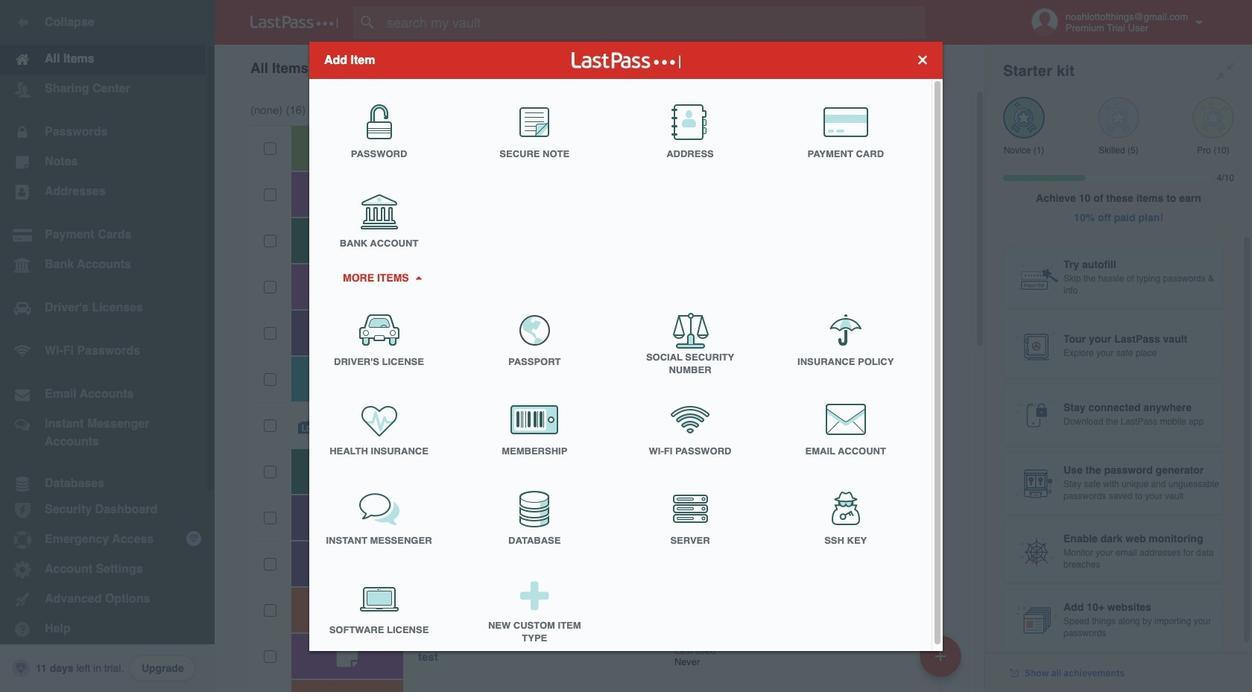 Task type: vqa. For each thing, say whether or not it's contained in the screenshot.
New item element
no



Task type: describe. For each thing, give the bounding box(es) containing it.
caret right image
[[413, 276, 423, 279]]

search my vault text field
[[353, 6, 949, 39]]

main navigation navigation
[[0, 0, 215, 692]]

new item navigation
[[914, 631, 970, 692]]



Task type: locate. For each thing, give the bounding box(es) containing it.
dialog
[[309, 41, 943, 655]]

new item image
[[935, 651, 946, 661]]

Search search field
[[353, 6, 949, 39]]

lastpass image
[[250, 16, 338, 29]]

vault options navigation
[[215, 45, 985, 89]]



